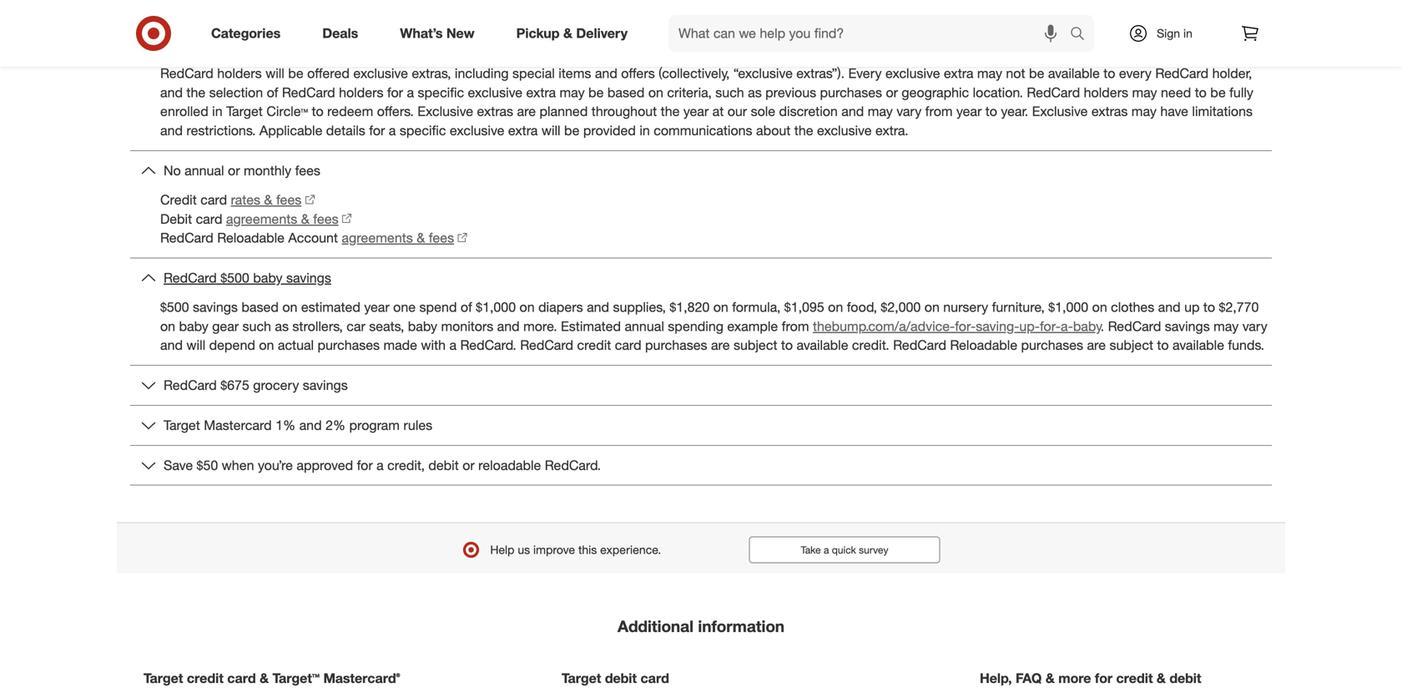 Task type: vqa. For each thing, say whether or not it's contained in the screenshot.
categories link
yes



Task type: locate. For each thing, give the bounding box(es) containing it.
are down . on the right top
[[1087, 337, 1106, 353]]

0 horizontal spatial or
[[228, 162, 240, 179]]

are down the $500 savings based on estimated year one spend of $1,000 on diapers and supplies, $1,820 on formula, $1,095 on food, $2,000 on nursery furniture, $1,000 on clothes and up to $2,770 on baby gear such as strollers, car seats, baby monitors and more. estimated annual spending example from
[[711, 337, 730, 353]]

based inside the $500 savings based on estimated year one spend of $1,000 on diapers and supplies, $1,820 on formula, $1,095 on food, $2,000 on nursery furniture, $1,000 on clothes and up to $2,770 on baby gear such as strollers, car seats, baby monitors and more. estimated annual spending example from
[[242, 299, 279, 315]]

be down planned
[[564, 122, 580, 139]]

subject
[[734, 337, 778, 353], [1110, 337, 1154, 353]]

on up . on the right top
[[1093, 299, 1108, 315]]

on up thebump.com/a/advice-for-saving-up-for-a-baby
[[925, 299, 940, 315]]

redeem
[[327, 103, 373, 120]]

spend
[[420, 299, 457, 315]]

strollers,
[[293, 318, 343, 334]]

a up the offers.
[[407, 84, 414, 100]]

at
[[713, 103, 724, 120]]

1 horizontal spatial holders
[[339, 84, 384, 100]]

1 horizontal spatial available
[[1049, 65, 1100, 81]]

baby right up-
[[1074, 318, 1101, 334]]

0 vertical spatial agreements & fees
[[226, 211, 339, 227]]

target inside redcard holders will be offered exclusive extras, including special items and offers (collectively, "exclusive extras"). every exclusive extra may not be available to every redcard holder, and the selection of redcard holders for a specific exclusive extra may be based on criteria, such as previous purchases or geographic location. redcard holders may need to be fully enrolled in target circle™ to redeem offers. exclusive extras are planned throughout the year at our sole discretion and may vary from year to year. exclusive extras may have limitations and restrictions. applicable details for a specific exclusive extra will be provided in communications about the exclusive extra.
[[226, 103, 263, 120]]

annual up credit card at the top of page
[[185, 162, 224, 179]]

available
[[1049, 65, 1100, 81], [797, 337, 849, 353], [1173, 337, 1225, 353]]

2%
[[326, 417, 346, 433]]

0 horizontal spatial redcard.
[[460, 337, 517, 353]]

about
[[756, 122, 791, 139]]

a
[[407, 84, 414, 100], [389, 122, 396, 139], [450, 337, 457, 353], [377, 457, 384, 473], [824, 544, 829, 556]]

extras down including
[[477, 103, 514, 120]]

will down planned
[[542, 122, 561, 139]]

1 horizontal spatial agreements
[[342, 230, 413, 246]]

savings down up
[[1165, 318, 1210, 334]]

more.
[[524, 318, 557, 334]]

0 horizontal spatial vary
[[897, 103, 922, 120]]

of
[[267, 84, 278, 100], [461, 299, 472, 315]]

$500 inside the $500 savings based on estimated year one spend of $1,000 on diapers and supplies, $1,820 on formula, $1,095 on food, $2,000 on nursery furniture, $1,000 on clothes and up to $2,770 on baby gear such as strollers, car seats, baby monitors and more. estimated annual spending example from
[[160, 299, 189, 315]]

sign in
[[1157, 26, 1193, 40]]

in right the "sign"
[[1184, 26, 1193, 40]]

discretion
[[779, 103, 838, 120]]

you're
[[258, 457, 293, 473]]

in down the throughout
[[640, 122, 650, 139]]

purchases
[[820, 84, 883, 100], [318, 337, 380, 353], [645, 337, 708, 353], [1022, 337, 1084, 353]]

year down criteria,
[[684, 103, 709, 120]]

"exclusive
[[734, 65, 793, 81]]

0 vertical spatial specific
[[418, 84, 464, 100]]

agreements & fees for debit card
[[226, 211, 339, 227]]

target for target mastercard 1% and 2% program rules
[[164, 417, 200, 433]]

what's new link
[[386, 15, 496, 52]]

0 vertical spatial as
[[748, 84, 762, 100]]

0 vertical spatial based
[[608, 84, 645, 100]]

search
[[1063, 27, 1103, 43]]

0 vertical spatial vary
[[897, 103, 922, 120]]

are inside redcard holders will be offered exclusive extras, including special items and offers (collectively, "exclusive extras"). every exclusive extra may not be available to every redcard holder, and the selection of redcard holders for a specific exclusive extra may be based on criteria, such as previous purchases or geographic location. redcard holders may need to be fully enrolled in target circle™ to redeem offers. exclusive extras are planned throughout the year at our sole discretion and may vary from year to year. exclusive extras may have limitations and restrictions. applicable details for a specific exclusive extra will be provided in communications about the exclusive extra.
[[517, 103, 536, 120]]

redcard $500 baby savings
[[164, 270, 331, 286]]

be right not
[[1029, 65, 1045, 81]]

of inside the $500 savings based on estimated year one spend of $1,000 on diapers and supplies, $1,820 on formula, $1,095 on food, $2,000 on nursery furniture, $1,000 on clothes and up to $2,770 on baby gear such as strollers, car seats, baby monitors and more. estimated annual spending example from
[[461, 299, 472, 315]]

0 horizontal spatial subject
[[734, 337, 778, 353]]

0 horizontal spatial agreements
[[226, 211, 298, 227]]

a right with
[[450, 337, 457, 353]]

1 vertical spatial agreements & fees
[[342, 230, 454, 246]]

baby down redcard reloadable account
[[253, 270, 283, 286]]

fees inside dropdown button
[[295, 162, 321, 179]]

0 vertical spatial redcard.
[[460, 337, 517, 353]]

2 horizontal spatial credit
[[1117, 670, 1153, 686]]

purchases down car
[[318, 337, 380, 353]]

1 horizontal spatial subject
[[1110, 337, 1154, 353]]

and up enrolled
[[160, 84, 183, 100]]

vary
[[897, 103, 922, 120], [1243, 318, 1268, 334]]

1 vertical spatial from
[[782, 318, 809, 334]]

extras
[[223, 36, 259, 52], [477, 103, 514, 120], [1092, 103, 1128, 120]]

to down $1,095
[[781, 337, 793, 353]]

or left reloadable
[[463, 457, 475, 473]]

2 horizontal spatial available
[[1173, 337, 1225, 353]]

restrictions.
[[187, 122, 256, 139]]

1 horizontal spatial redcard.
[[545, 457, 601, 473]]

categories
[[211, 25, 281, 41]]

target
[[226, 103, 263, 120], [164, 417, 200, 433], [144, 670, 183, 686], [562, 670, 602, 686]]

0 vertical spatial $500
[[221, 270, 250, 286]]

1 vertical spatial as
[[275, 318, 289, 334]]

account
[[288, 230, 338, 246]]

exclusive
[[164, 36, 219, 52], [418, 103, 473, 120], [1033, 103, 1088, 120]]

exclusive up selection
[[164, 36, 219, 52]]

the up enrolled
[[187, 84, 206, 100]]

extras down every
[[1092, 103, 1128, 120]]

fees right monthly
[[295, 162, 321, 179]]

to right "need"
[[1195, 84, 1207, 100]]

holders up redeem
[[339, 84, 384, 100]]

0 vertical spatial from
[[926, 103, 953, 120]]

annual inside the $500 savings based on estimated year one spend of $1,000 on diapers and supplies, $1,820 on formula, $1,095 on food, $2,000 on nursery furniture, $1,000 on clothes and up to $2,770 on baby gear such as strollers, car seats, baby monitors and more. estimated annual spending example from
[[625, 318, 665, 334]]

1 vertical spatial redcard.
[[545, 457, 601, 473]]

redcard
[[160, 65, 214, 81], [1156, 65, 1209, 81], [282, 84, 335, 100], [1027, 84, 1081, 100], [160, 230, 214, 246], [164, 270, 217, 286], [1108, 318, 1162, 334], [520, 337, 574, 353], [894, 337, 947, 353], [164, 377, 217, 393]]

such up our
[[716, 84, 745, 100]]

fees
[[295, 162, 321, 179], [276, 192, 302, 208], [313, 211, 339, 227], [429, 230, 454, 246]]

0 horizontal spatial exclusive
[[164, 36, 219, 52]]

1 horizontal spatial extras
[[477, 103, 514, 120]]

2 vertical spatial extra
[[508, 122, 538, 139]]

rates & fees
[[231, 192, 302, 208]]

sign in link
[[1115, 15, 1219, 52]]

1 horizontal spatial year
[[684, 103, 709, 120]]

may inside . redcard savings may vary and will depend on actual purchases made with a redcard. redcard credit card purchases are subject to available credit. redcard reloadable purchases are subject to available funds.
[[1214, 318, 1239, 334]]

$500 down redcard reloadable account
[[221, 270, 250, 286]]

1 horizontal spatial $1,000
[[1049, 299, 1089, 315]]

offers.
[[377, 103, 414, 120]]

agreements & fees for redcard reloadable account
[[342, 230, 454, 246]]

agreements for debit card
[[226, 211, 298, 227]]

card
[[201, 192, 227, 208], [196, 211, 222, 227], [615, 337, 642, 353], [227, 670, 256, 686], [641, 670, 670, 686]]

1 vertical spatial will
[[542, 122, 561, 139]]

available down search button
[[1049, 65, 1100, 81]]

year inside the $500 savings based on estimated year one spend of $1,000 on diapers and supplies, $1,820 on formula, $1,095 on food, $2,000 on nursery furniture, $1,000 on clothes and up to $2,770 on baby gear such as strollers, car seats, baby monitors and more. estimated annual spending example from
[[364, 299, 390, 315]]

on up "more."
[[520, 299, 535, 315]]

0 horizontal spatial debit
[[429, 457, 459, 473]]

rates & fees link
[[231, 190, 315, 209]]

0 horizontal spatial of
[[267, 84, 278, 100]]

available down up
[[1173, 337, 1225, 353]]

2 horizontal spatial in
[[1184, 26, 1193, 40]]

0 vertical spatial of
[[267, 84, 278, 100]]

to inside the $500 savings based on estimated year one spend of $1,000 on diapers and supplies, $1,820 on formula, $1,095 on food, $2,000 on nursery furniture, $1,000 on clothes and up to $2,770 on baby gear such as strollers, car seats, baby monitors and more. estimated annual spending example from
[[1204, 299, 1216, 315]]

1 vertical spatial vary
[[1243, 318, 1268, 334]]

0 horizontal spatial year
[[364, 299, 390, 315]]

1 vertical spatial annual
[[625, 318, 665, 334]]

purchases down every
[[820, 84, 883, 100]]

reloadable inside . redcard savings may vary and will depend on actual purchases made with a redcard. redcard credit card purchases are subject to available credit. redcard reloadable purchases are subject to available funds.
[[951, 337, 1018, 353]]

from inside redcard holders will be offered exclusive extras, including special items and offers (collectively, "exclusive extras"). every exclusive extra may not be available to every redcard holder, and the selection of redcard holders for a specific exclusive extra may be based on criteria, such as previous purchases or geographic location. redcard holders may need to be fully enrolled in target circle™ to redeem offers. exclusive extras are planned throughout the year at our sole discretion and may vary from year to year. exclusive extras may have limitations and restrictions. applicable details for a specific exclusive extra will be provided in communications about the exclusive extra.
[[926, 103, 953, 120]]

reloadable down "rates"
[[217, 230, 285, 246]]

such inside the $500 savings based on estimated year one spend of $1,000 on diapers and supplies, $1,820 on formula, $1,095 on food, $2,000 on nursery furniture, $1,000 on clothes and up to $2,770 on baby gear such as strollers, car seats, baby monitors and more. estimated annual spending example from
[[243, 318, 271, 334]]

0 vertical spatial annual
[[185, 162, 224, 179]]

pickup & delivery
[[517, 25, 628, 41]]

criteria,
[[667, 84, 712, 100]]

0 horizontal spatial such
[[243, 318, 271, 334]]

and
[[595, 65, 618, 81], [160, 84, 183, 100], [842, 103, 864, 120], [160, 122, 183, 139], [587, 299, 610, 315], [1159, 299, 1181, 315], [497, 318, 520, 334], [160, 337, 183, 353], [299, 417, 322, 433]]

debit
[[429, 457, 459, 473], [605, 670, 637, 686], [1170, 670, 1202, 686]]

1 vertical spatial $500
[[160, 299, 189, 315]]

baby up with
[[408, 318, 438, 334]]

to right circle™
[[312, 103, 324, 120]]

fees down monthly
[[276, 192, 302, 208]]

redcard $500 baby savings button
[[130, 258, 1272, 298]]

0 horizontal spatial for-
[[955, 318, 976, 334]]

purchases inside redcard holders will be offered exclusive extras, including special items and offers (collectively, "exclusive extras"). every exclusive extra may not be available to every redcard holder, and the selection of redcard holders for a specific exclusive extra may be based on criteria, such as previous purchases or geographic location. redcard holders may need to be fully enrolled in target circle™ to redeem offers. exclusive extras are planned throughout the year at our sole discretion and may vary from year to year. exclusive extras may have limitations and restrictions. applicable details for a specific exclusive extra will be provided in communications about the exclusive extra.
[[820, 84, 883, 100]]

fees up account
[[313, 211, 339, 227]]

2 horizontal spatial holders
[[1084, 84, 1129, 100]]

target for target debit card
[[562, 670, 602, 686]]

1 horizontal spatial agreements & fees
[[342, 230, 454, 246]]

vary up extra.
[[897, 103, 922, 120]]

up
[[1185, 299, 1200, 315]]

delivery
[[576, 25, 628, 41]]

for
[[387, 84, 403, 100], [369, 122, 385, 139], [357, 457, 373, 473], [1095, 670, 1113, 686]]

0 horizontal spatial the
[[187, 84, 206, 100]]

fees inside 'link'
[[276, 192, 302, 208]]

fees up spend
[[429, 230, 454, 246]]

seats,
[[369, 318, 404, 334]]

0 vertical spatial agreements
[[226, 211, 298, 227]]

0 horizontal spatial reloadable
[[217, 230, 285, 246]]

redcard. inside . redcard savings may vary and will depend on actual purchases made with a redcard. redcard credit card purchases are subject to available credit. redcard reloadable purchases are subject to available funds.
[[460, 337, 517, 353]]

2 vertical spatial or
[[463, 457, 475, 473]]

0 vertical spatial reloadable
[[217, 230, 285, 246]]

exclusive right year.
[[1033, 103, 1088, 120]]

improve
[[534, 542, 575, 557]]

previous
[[766, 84, 817, 100]]

actual
[[278, 337, 314, 353]]

vary inside redcard holders will be offered exclusive extras, including special items and offers (collectively, "exclusive extras"). every exclusive extra may not be available to every redcard holder, and the selection of redcard holders for a specific exclusive extra may be based on criteria, such as previous purchases or geographic location. redcard holders may need to be fully enrolled in target circle™ to redeem offers. exclusive extras are planned throughout the year at our sole discretion and may vary from year to year. exclusive extras may have limitations and restrictions. applicable details for a specific exclusive extra will be provided in communications about the exclusive extra.
[[897, 103, 922, 120]]

2 horizontal spatial extras
[[1092, 103, 1128, 120]]

2 horizontal spatial the
[[795, 122, 814, 139]]

1 horizontal spatial the
[[661, 103, 680, 120]]

for inside dropdown button
[[357, 457, 373, 473]]

on up . redcard savings may vary and will depend on actual purchases made with a redcard. redcard credit card purchases are subject to available credit. redcard reloadable purchases are subject to available funds.
[[714, 299, 729, 315]]

details
[[326, 122, 366, 139]]

0 horizontal spatial available
[[797, 337, 849, 353]]

2 vertical spatial the
[[795, 122, 814, 139]]

on inside redcard holders will be offered exclusive extras, including special items and offers (collectively, "exclusive extras"). every exclusive extra may not be available to every redcard holder, and the selection of redcard holders for a specific exclusive extra may be based on criteria, such as previous purchases or geographic location. redcard holders may need to be fully enrolled in target circle™ to redeem offers. exclusive extras are planned throughout the year at our sole discretion and may vary from year to year. exclusive extras may have limitations and restrictions. applicable details for a specific exclusive extra will be provided in communications about the exclusive extra.
[[649, 84, 664, 100]]

based down redcard $500 baby savings
[[242, 299, 279, 315]]

credit
[[577, 337, 611, 353], [187, 670, 224, 686], [1117, 670, 1153, 686]]

extra
[[944, 65, 974, 81], [526, 84, 556, 100], [508, 122, 538, 139]]

year down location. at the top
[[957, 103, 982, 120]]

$2,770
[[1219, 299, 1259, 315]]

gear
[[212, 318, 239, 334]]

on
[[649, 84, 664, 100], [282, 299, 298, 315], [520, 299, 535, 315], [714, 299, 729, 315], [828, 299, 844, 315], [925, 299, 940, 315], [1093, 299, 1108, 315], [160, 318, 175, 334], [259, 337, 274, 353]]

1 horizontal spatial or
[[463, 457, 475, 473]]

0 horizontal spatial will
[[187, 337, 206, 353]]

target inside dropdown button
[[164, 417, 200, 433]]

2 horizontal spatial exclusive
[[1033, 103, 1088, 120]]

0 vertical spatial extra
[[944, 65, 974, 81]]

0 vertical spatial such
[[716, 84, 745, 100]]

0 horizontal spatial $1,000
[[476, 299, 516, 315]]

$500 down redcard $500 baby savings
[[160, 299, 189, 315]]

1 horizontal spatial $500
[[221, 270, 250, 286]]

rates
[[231, 192, 260, 208]]

1 horizontal spatial credit
[[577, 337, 611, 353]]

such inside redcard holders will be offered exclusive extras, including special items and offers (collectively, "exclusive extras"). every exclusive extra may not be available to every redcard holder, and the selection of redcard holders for a specific exclusive extra may be based on criteria, such as previous purchases or geographic location. redcard holders may need to be fully enrolled in target circle™ to redeem offers. exclusive extras are planned throughout the year at our sole discretion and may vary from year to year. exclusive extras may have limitations and restrictions. applicable details for a specific exclusive extra will be provided in communications about the exclusive extra.
[[716, 84, 745, 100]]

sign
[[1157, 26, 1181, 40]]

mastercard
[[204, 417, 272, 433]]

will left depend
[[187, 337, 206, 353]]

1 vertical spatial or
[[228, 162, 240, 179]]

1 horizontal spatial in
[[640, 122, 650, 139]]

supplies,
[[613, 299, 666, 315]]

1 horizontal spatial for-
[[1040, 318, 1061, 334]]

available down $1,095
[[797, 337, 849, 353]]

as up actual
[[275, 318, 289, 334]]

1 horizontal spatial based
[[608, 84, 645, 100]]

card inside . redcard savings may vary and will depend on actual purchases made with a redcard. redcard credit card purchases are subject to available credit. redcard reloadable purchases are subject to available funds.
[[615, 337, 642, 353]]

to right up
[[1204, 299, 1216, 315]]

1 vertical spatial of
[[461, 299, 472, 315]]

food,
[[847, 299, 877, 315]]

2 vertical spatial will
[[187, 337, 206, 353]]

&
[[564, 25, 573, 41], [264, 192, 273, 208], [301, 211, 310, 227], [417, 230, 425, 246], [260, 670, 269, 686], [1046, 670, 1055, 686], [1157, 670, 1166, 686]]

1 horizontal spatial annual
[[625, 318, 665, 334]]

in up restrictions.
[[212, 103, 223, 120]]

a right the take
[[824, 544, 829, 556]]

for right approved
[[357, 457, 373, 473]]

0 vertical spatial will
[[266, 65, 285, 81]]

holders
[[217, 65, 262, 81], [339, 84, 384, 100], [1084, 84, 1129, 100]]

year
[[684, 103, 709, 120], [957, 103, 982, 120], [364, 299, 390, 315]]

redcard. down monitors
[[460, 337, 517, 353]]

2 vertical spatial in
[[640, 122, 650, 139]]

selection
[[209, 84, 263, 100]]

extras left benefit at left
[[223, 36, 259, 52]]

agreements & fees link for redcard reloadable account
[[342, 228, 468, 248]]

of inside redcard holders will be offered exclusive extras, including special items and offers (collectively, "exclusive extras"). every exclusive extra may not be available to every redcard holder, and the selection of redcard holders for a specific exclusive extra may be based on criteria, such as previous purchases or geographic location. redcard holders may need to be fully enrolled in target circle™ to redeem offers. exclusive extras are planned throughout the year at our sole discretion and may vary from year to year. exclusive extras may have limitations and restrictions. applicable details for a specific exclusive extra will be provided in communications about the exclusive extra.
[[267, 84, 278, 100]]

$1,095
[[785, 299, 825, 315]]

2 horizontal spatial or
[[886, 84, 898, 100]]

formula,
[[732, 299, 781, 315]]

saving-
[[976, 318, 1020, 334]]

or up "rates"
[[228, 162, 240, 179]]

reloadable
[[217, 230, 285, 246], [951, 337, 1018, 353]]

offered
[[307, 65, 350, 81]]

0 horizontal spatial from
[[782, 318, 809, 334]]

0 vertical spatial or
[[886, 84, 898, 100]]

save
[[164, 457, 193, 473]]

subject down clothes
[[1110, 337, 1154, 353]]

$500
[[221, 270, 250, 286], [160, 299, 189, 315]]

1 horizontal spatial such
[[716, 84, 745, 100]]

1 horizontal spatial from
[[926, 103, 953, 120]]

credit inside . redcard savings may vary and will depend on actual purchases made with a redcard. redcard credit card purchases are subject to available credit. redcard reloadable purchases are subject to available funds.
[[577, 337, 611, 353]]

and down enrolled
[[160, 122, 183, 139]]

may down $2,770
[[1214, 318, 1239, 334]]

1 vertical spatial reloadable
[[951, 337, 1018, 353]]

year up seats,
[[364, 299, 390, 315]]

$1,000 up a-
[[1049, 299, 1089, 315]]

for- down nursery
[[955, 318, 976, 334]]

agreements & fees link for debit card
[[226, 209, 352, 228]]

2 horizontal spatial debit
[[1170, 670, 1202, 686]]

of up monitors
[[461, 299, 472, 315]]

based inside redcard holders will be offered exclusive extras, including special items and offers (collectively, "exclusive extras"). every exclusive extra may not be available to every redcard holder, and the selection of redcard holders for a specific exclusive extra may be based on criteria, such as previous purchases or geographic location. redcard holders may need to be fully enrolled in target circle™ to redeem offers. exclusive extras are planned throughout the year at our sole discretion and may vary from year to year. exclusive extras may have limitations and restrictions. applicable details for a specific exclusive extra will be provided in communications about the exclusive extra.
[[608, 84, 645, 100]]

grocery
[[253, 377, 299, 393]]

or up extra.
[[886, 84, 898, 100]]

redcard $675 grocery savings
[[164, 377, 348, 393]]

2 horizontal spatial will
[[542, 122, 561, 139]]

agreements & fees up one
[[342, 230, 454, 246]]

be
[[288, 65, 304, 81], [1029, 65, 1045, 81], [589, 84, 604, 100], [1211, 84, 1226, 100], [564, 122, 580, 139]]

1 vertical spatial based
[[242, 299, 279, 315]]

0 horizontal spatial annual
[[185, 162, 224, 179]]

holders down every
[[1084, 84, 1129, 100]]

1 horizontal spatial exclusive
[[418, 103, 473, 120]]

0 horizontal spatial based
[[242, 299, 279, 315]]

offers
[[621, 65, 655, 81]]

a down the offers.
[[389, 122, 396, 139]]

savings up the gear
[[193, 299, 238, 315]]

extras").
[[797, 65, 845, 81]]

for right more
[[1095, 670, 1113, 686]]

1 horizontal spatial debit
[[605, 670, 637, 686]]

agreements & fees link up one
[[342, 228, 468, 248]]

for up the offers.
[[387, 84, 403, 100]]

planned
[[540, 103, 588, 120]]

1 horizontal spatial vary
[[1243, 318, 1268, 334]]

agreements & fees down rates & fees 'link'
[[226, 211, 339, 227]]

take a quick survey
[[801, 544, 889, 556]]

pickup & delivery link
[[502, 15, 649, 52]]

card down supplies,
[[615, 337, 642, 353]]

1 horizontal spatial as
[[748, 84, 762, 100]]

1 vertical spatial in
[[212, 103, 223, 120]]

1 horizontal spatial reloadable
[[951, 337, 1018, 353]]

1 vertical spatial extra
[[526, 84, 556, 100]]

and right the 1%
[[299, 417, 322, 433]]

target debit card
[[562, 670, 670, 686]]

the down discretion
[[795, 122, 814, 139]]

have
[[1161, 103, 1189, 120]]

and left depend
[[160, 337, 183, 353]]

exclusive inside exclusive extras benefit dropdown button
[[164, 36, 219, 52]]

the down criteria,
[[661, 103, 680, 120]]

1 horizontal spatial of
[[461, 299, 472, 315]]

debit inside help, faq & more for credit & debit redcards
[[1170, 670, 1202, 686]]

for- down furniture,
[[1040, 318, 1061, 334]]

agreements right account
[[342, 230, 413, 246]]

are left planned
[[517, 103, 536, 120]]

based up the throughout
[[608, 84, 645, 100]]

1 horizontal spatial will
[[266, 65, 285, 81]]

0 horizontal spatial as
[[275, 318, 289, 334]]

0 horizontal spatial $500
[[160, 299, 189, 315]]

our
[[728, 103, 747, 120]]



Task type: describe. For each thing, give the bounding box(es) containing it.
for inside help, faq & more for credit & debit redcards
[[1095, 670, 1113, 686]]

this
[[579, 542, 597, 557]]

$500 savings based on estimated year one spend of $1,000 on diapers and supplies, $1,820 on formula, $1,095 on food, $2,000 on nursery furniture, $1,000 on clothes and up to $2,770 on baby gear such as strollers, car seats, baby monitors and more. estimated annual spending example from
[[160, 299, 1259, 334]]

special
[[513, 65, 555, 81]]

sole
[[751, 103, 776, 120]]

or inside save $50 when you're approved for a credit, debit or reloadable redcard. dropdown button
[[463, 457, 475, 473]]

no
[[164, 162, 181, 179]]

help
[[490, 542, 515, 557]]

circle™
[[267, 103, 308, 120]]

more
[[1059, 670, 1092, 686]]

as inside the $500 savings based on estimated year one spend of $1,000 on diapers and supplies, $1,820 on formula, $1,095 on food, $2,000 on nursery furniture, $1,000 on clothes and up to $2,770 on baby gear such as strollers, car seats, baby monitors and more. estimated annual spending example from
[[275, 318, 289, 334]]

purchases down spending
[[645, 337, 708, 353]]

provided
[[584, 122, 636, 139]]

holder,
[[1213, 65, 1253, 81]]

1 $1,000 from the left
[[476, 299, 516, 315]]

be up limitations
[[1211, 84, 1226, 100]]

and left up
[[1159, 299, 1181, 315]]

$500 inside dropdown button
[[221, 270, 250, 286]]

will inside . redcard savings may vary and will depend on actual purchases made with a redcard. redcard credit card purchases are subject to available credit. redcard reloadable purchases are subject to available funds.
[[187, 337, 206, 353]]

clothes
[[1111, 299, 1155, 315]]

no annual or monthly fees button
[[130, 151, 1272, 190]]

thebump.com/a/advice-
[[813, 318, 955, 334]]

1 vertical spatial the
[[661, 103, 680, 120]]

to down location. at the top
[[986, 103, 998, 120]]

extras,
[[412, 65, 451, 81]]

benefit
[[263, 36, 305, 52]]

1 for- from the left
[[955, 318, 976, 334]]

a inside dropdown button
[[377, 457, 384, 473]]

2 subject from the left
[[1110, 337, 1154, 353]]

and inside . redcard savings may vary and will depend on actual purchases made with a redcard. redcard credit card purchases are subject to available credit. redcard reloadable purchases are subject to available funds.
[[160, 337, 183, 353]]

purchases down a-
[[1022, 337, 1084, 353]]

may down items
[[560, 84, 585, 100]]

estimated
[[561, 318, 621, 334]]

.
[[1101, 318, 1105, 334]]

spending
[[668, 318, 724, 334]]

from inside the $500 savings based on estimated year one spend of $1,000 on diapers and supplies, $1,820 on formula, $1,095 on food, $2,000 on nursery furniture, $1,000 on clothes and up to $2,770 on baby gear such as strollers, car seats, baby monitors and more. estimated annual spending example from
[[782, 318, 809, 334]]

on left food, at the right top of page
[[828, 299, 844, 315]]

& inside 'link'
[[264, 192, 273, 208]]

monitors
[[441, 318, 494, 334]]

extra.
[[876, 122, 909, 139]]

0 vertical spatial in
[[1184, 26, 1193, 40]]

a inside button
[[824, 544, 829, 556]]

take a quick survey button
[[749, 537, 941, 563]]

be down items
[[589, 84, 604, 100]]

vary inside . redcard savings may vary and will depend on actual purchases made with a redcard. redcard credit card purchases are subject to available credit. redcard reloadable purchases are subject to available funds.
[[1243, 318, 1268, 334]]

funds.
[[1229, 337, 1265, 353]]

up-
[[1020, 318, 1040, 334]]

fees for credit card
[[276, 192, 302, 208]]

on inside . redcard savings may vary and will depend on actual purchases made with a redcard. redcard credit card purchases are subject to available credit. redcard reloadable purchases are subject to available funds.
[[259, 337, 274, 353]]

exclusive extras benefit button
[[130, 25, 1272, 64]]

may down every
[[1133, 84, 1158, 100]]

as inside redcard holders will be offered exclusive extras, including special items and offers (collectively, "exclusive extras"). every exclusive extra may not be available to every redcard holder, and the selection of redcard holders for a specific exclusive extra may be based on criteria, such as previous purchases or geographic location. redcard holders may need to be fully enrolled in target circle™ to redeem offers. exclusive extras are planned throughout the year at our sole discretion and may vary from year to year. exclusive extras may have limitations and restrictions. applicable details for a specific exclusive extra will be provided in communications about the exclusive extra.
[[748, 84, 762, 100]]

may left have
[[1132, 103, 1157, 120]]

and down every
[[842, 103, 864, 120]]

$675
[[221, 377, 250, 393]]

or inside redcard holders will be offered exclusive extras, including special items and offers (collectively, "exclusive extras"). every exclusive extra may not be available to every redcard holder, and the selection of redcard holders for a specific exclusive extra may be based on criteria, such as previous purchases or geographic location. redcard holders may need to be fully enrolled in target circle™ to redeem offers. exclusive extras are planned throughout the year at our sole discretion and may vary from year to year. exclusive extras may have limitations and restrictions. applicable details for a specific exclusive extra will be provided in communications about the exclusive extra.
[[886, 84, 898, 100]]

redcard. inside dropdown button
[[545, 457, 601, 473]]

to left funds.
[[1158, 337, 1169, 353]]

annual inside no annual or monthly fees dropdown button
[[185, 162, 224, 179]]

savings up estimated
[[286, 270, 331, 286]]

target credit card & target™ mastercard®
[[144, 670, 400, 686]]

baby inside dropdown button
[[253, 270, 283, 286]]

exclusive extras benefit
[[164, 36, 305, 52]]

a inside . redcard savings may vary and will depend on actual purchases made with a redcard. redcard credit card purchases are subject to available credit. redcard reloadable purchases are subject to available funds.
[[450, 337, 457, 353]]

new
[[447, 25, 475, 41]]

0 horizontal spatial holders
[[217, 65, 262, 81]]

applicable
[[260, 122, 323, 139]]

enrolled
[[160, 103, 209, 120]]

every
[[1120, 65, 1152, 81]]

every
[[849, 65, 882, 81]]

approved
[[297, 457, 353, 473]]

redcard reloadable account
[[160, 230, 338, 246]]

for down the offers.
[[369, 122, 385, 139]]

geographic
[[902, 84, 969, 100]]

card left target™
[[227, 670, 256, 686]]

savings inside the $500 savings based on estimated year one spend of $1,000 on diapers and supplies, $1,820 on formula, $1,095 on food, $2,000 on nursery furniture, $1,000 on clothes and up to $2,770 on baby gear such as strollers, car seats, baby monitors and more. estimated annual spending example from
[[193, 299, 238, 315]]

2 $1,000 from the left
[[1049, 299, 1089, 315]]

(collectively,
[[659, 65, 730, 81]]

furniture,
[[992, 299, 1045, 315]]

credit,
[[388, 457, 425, 473]]

on up strollers,
[[282, 299, 298, 315]]

2 horizontal spatial year
[[957, 103, 982, 120]]

1 subject from the left
[[734, 337, 778, 353]]

pickup
[[517, 25, 560, 41]]

to left every
[[1104, 65, 1116, 81]]

credit inside help, faq & more for credit & debit redcards
[[1117, 670, 1153, 686]]

debit inside dropdown button
[[429, 457, 459, 473]]

target for target credit card & target™ mastercard®
[[144, 670, 183, 686]]

1 horizontal spatial are
[[711, 337, 730, 353]]

and inside target mastercard 1% and 2% program rules dropdown button
[[299, 417, 322, 433]]

quick
[[832, 544, 857, 556]]

fees for redcard reloadable account
[[429, 230, 454, 246]]

throughout
[[592, 103, 657, 120]]

rules
[[404, 417, 433, 433]]

be down benefit at left
[[288, 65, 304, 81]]

example
[[728, 318, 778, 334]]

on left the gear
[[160, 318, 175, 334]]

reloadable
[[479, 457, 541, 473]]

card up the debit card
[[201, 192, 227, 208]]

information
[[698, 617, 785, 636]]

and up estimated
[[587, 299, 610, 315]]

may up location. at the top
[[978, 65, 1003, 81]]

communications
[[654, 122, 753, 139]]

us
[[518, 542, 530, 557]]

additional information
[[618, 617, 785, 636]]

help us improve this experience.
[[490, 542, 661, 557]]

2 horizontal spatial are
[[1087, 337, 1106, 353]]

including
[[455, 65, 509, 81]]

location.
[[973, 84, 1024, 100]]

a-
[[1061, 318, 1074, 334]]

available inside redcard holders will be offered exclusive extras, including special items and offers (collectively, "exclusive extras"). every exclusive extra may not be available to every redcard holder, and the selection of redcard holders for a specific exclusive extra may be based on criteria, such as previous purchases or geographic location. redcard holders may need to be fully enrolled in target circle™ to redeem offers. exclusive extras are planned throughout the year at our sole discretion and may vary from year to year. exclusive extras may have limitations and restrictions. applicable details for a specific exclusive extra will be provided in communications about the exclusive extra.
[[1049, 65, 1100, 81]]

help, faq & more for credit & debit redcards
[[980, 670, 1202, 688]]

categories link
[[197, 15, 302, 52]]

what's
[[400, 25, 443, 41]]

fees for debit card
[[313, 211, 339, 227]]

savings inside . redcard savings may vary and will depend on actual purchases made with a redcard. redcard credit card purchases are subject to available credit. redcard reloadable purchases are subject to available funds.
[[1165, 318, 1210, 334]]

card down credit card at the top of page
[[196, 211, 222, 227]]

1 vertical spatial specific
[[400, 122, 446, 139]]

What can we help you find? suggestions appear below search field
[[669, 15, 1075, 52]]

additional
[[618, 617, 694, 636]]

year.
[[1001, 103, 1029, 120]]

diapers
[[539, 299, 583, 315]]

thebump.com/a/advice-for-saving-up-for-a-baby link
[[813, 318, 1101, 334]]

agreements for redcard reloadable account
[[342, 230, 413, 246]]

depend
[[209, 337, 255, 353]]

savings up 2%
[[303, 377, 348, 393]]

card down "additional"
[[641, 670, 670, 686]]

program
[[349, 417, 400, 433]]

0 horizontal spatial credit
[[187, 670, 224, 686]]

take
[[801, 544, 821, 556]]

baby left the gear
[[179, 318, 209, 334]]

save $50 when you're approved for a credit, debit or reloadable redcard.
[[164, 457, 601, 473]]

and right items
[[595, 65, 618, 81]]

deals
[[322, 25, 358, 41]]

and left "more."
[[497, 318, 520, 334]]

thebump.com/a/advice-for-saving-up-for-a-baby
[[813, 318, 1101, 334]]

car
[[347, 318, 366, 334]]

or inside no annual or monthly fees dropdown button
[[228, 162, 240, 179]]

made
[[384, 337, 417, 353]]

target mastercard 1% and 2% program rules button
[[130, 406, 1272, 445]]

redcard holders will be offered exclusive extras, including special items and offers (collectively, "exclusive extras"). every exclusive extra may not be available to every redcard holder, and the selection of redcard holders for a specific exclusive extra may be based on criteria, such as previous purchases or geographic location. redcard holders may need to be fully enrolled in target circle™ to redeem offers. exclusive extras are planned throughout the year at our sole discretion and may vary from year to year. exclusive extras may have limitations and restrictions. applicable details for a specific exclusive extra will be provided in communications about the exclusive extra.
[[160, 65, 1254, 139]]

credit
[[160, 192, 197, 208]]

target mastercard 1% and 2% program rules
[[164, 417, 433, 433]]

may up extra.
[[868, 103, 893, 120]]

2 for- from the left
[[1040, 318, 1061, 334]]

extras inside dropdown button
[[223, 36, 259, 52]]



